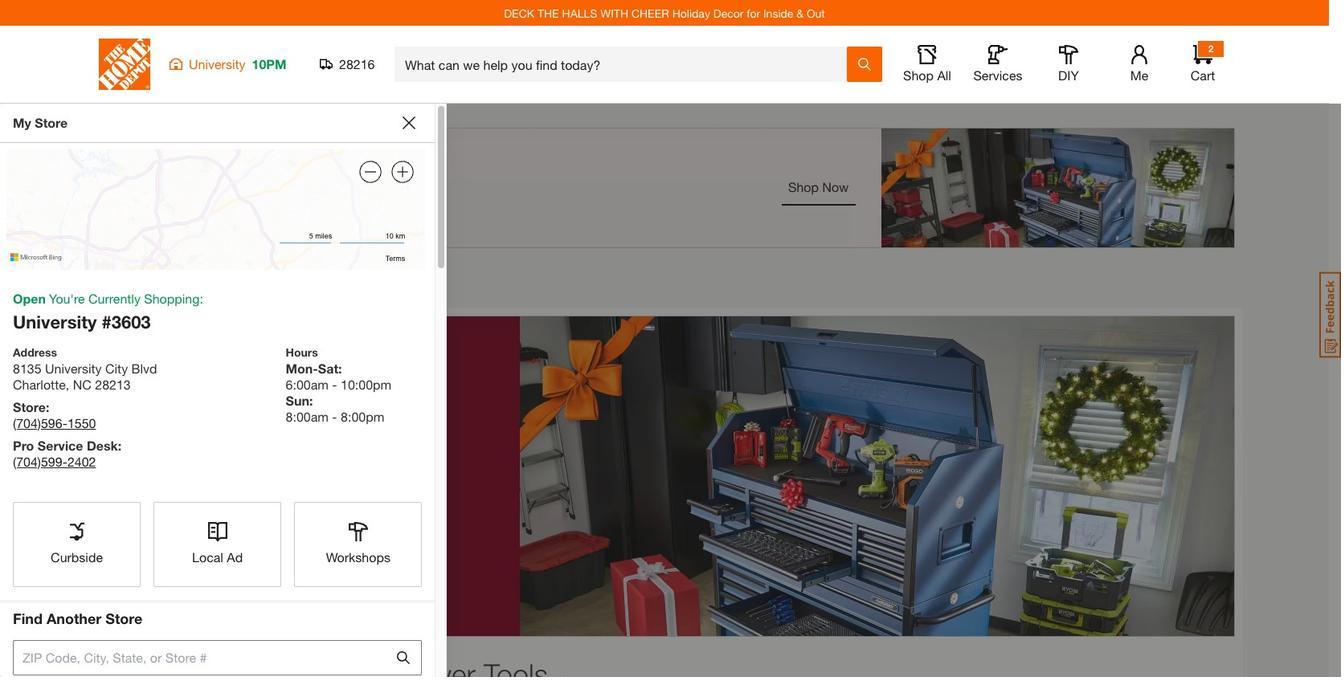 Task type: locate. For each thing, give the bounding box(es) containing it.
2
[[1209, 43, 1214, 55]]

drawer close image
[[403, 117, 416, 129]]

0 vertical spatial university
[[189, 56, 246, 72]]

- down the sat:
[[332, 377, 337, 392]]

(704)599-2402 link
[[13, 454, 96, 469]]

(704)596-1550 link
[[13, 415, 96, 430]]

What can we help you find today? search field
[[405, 47, 846, 81]]

-
[[332, 377, 337, 392], [332, 409, 337, 424]]

28216 button
[[320, 56, 375, 72]]

cheer
[[632, 6, 669, 20]]

my
[[13, 115, 31, 130]]

the
[[538, 6, 559, 20]]

sponsored banner image
[[94, 128, 1235, 248]]

1 vertical spatial store
[[13, 399, 46, 414]]

0 horizontal spatial :
[[46, 399, 49, 414]]

(704)599-
[[13, 454, 67, 469]]

open
[[13, 291, 46, 306]]

decor
[[714, 6, 744, 20]]

8:00pm
[[341, 409, 384, 424]]

ready to check off the list. up to 45% off select tools & tool accessories image
[[94, 316, 1235, 637]]

2402
[[67, 454, 96, 469]]

store
[[35, 115, 68, 130], [13, 399, 46, 414], [106, 610, 143, 627]]

: right service
[[118, 438, 122, 453]]

for
[[747, 6, 761, 20]]

university left 10pm
[[189, 56, 246, 72]]

local ad
[[192, 549, 243, 565]]

local ad button
[[154, 503, 281, 586]]

1 vertical spatial :
[[118, 438, 122, 453]]

deck
[[504, 6, 535, 20]]

find another store
[[13, 610, 143, 627]]

currently
[[88, 291, 141, 306]]

university inside open you're currently shopping: university # 3603
[[13, 312, 97, 333]]

0 vertical spatial :
[[46, 399, 49, 414]]

8:00am
[[286, 409, 329, 424]]

: up (704)596-1550 link
[[46, 399, 49, 414]]

2 vertical spatial university
[[45, 361, 102, 376]]

blvd
[[131, 361, 157, 376]]

inside
[[764, 6, 794, 20]]

university up ,
[[45, 361, 102, 376]]

store right the another
[[106, 610, 143, 627]]

hours mon-sat: 6:00am - 10:00pm sun: 8:00am - 8:00pm
[[286, 345, 392, 424]]

out
[[807, 6, 825, 20]]

microsoft bing image
[[10, 246, 66, 269]]

(704)596-
[[13, 415, 67, 430]]

8135
[[13, 361, 41, 376]]

28213
[[95, 377, 131, 392]]

sat:
[[318, 361, 342, 376]]

0 vertical spatial -
[[332, 377, 337, 392]]

store inside address 8135 university city blvd charlotte , nc 28213 store : (704)596-1550 pro service desk : (704)599-2402
[[13, 399, 46, 414]]

another
[[47, 610, 102, 627]]

1 vertical spatial university
[[13, 312, 97, 333]]

cart
[[1191, 68, 1216, 83]]

1 horizontal spatial :
[[118, 438, 122, 453]]

store up (704)596-
[[13, 399, 46, 414]]

university down you're
[[13, 312, 97, 333]]

holiday
[[673, 6, 710, 20]]

- right 8:00am at the bottom of the page
[[332, 409, 337, 424]]

terms
[[386, 254, 405, 262]]

curbside button
[[14, 503, 140, 586]]

:
[[46, 399, 49, 414], [118, 438, 122, 453]]

10:00pm
[[341, 377, 392, 392]]

address
[[13, 345, 57, 359]]

0 vertical spatial store
[[35, 115, 68, 130]]

terms link
[[386, 254, 405, 264]]

1 vertical spatial -
[[332, 409, 337, 424]]

charlotte
[[13, 377, 66, 392]]

university
[[189, 56, 246, 72], [13, 312, 97, 333], [45, 361, 102, 376]]

service
[[38, 438, 83, 453]]

6:00am
[[286, 377, 329, 392]]

workshops
[[326, 549, 391, 565]]

store right my
[[35, 115, 68, 130]]

all
[[938, 68, 952, 83]]



Task type: vqa. For each thing, say whether or not it's contained in the screenshot.
the 6:00am
yes



Task type: describe. For each thing, give the bounding box(es) containing it.
nc
[[73, 377, 91, 392]]

sun:
[[286, 393, 313, 408]]

the home depot logo image
[[99, 39, 150, 90]]

2 - from the top
[[332, 409, 337, 424]]

curbside
[[51, 549, 103, 565]]

find
[[13, 610, 43, 627]]

open you're currently shopping: university # 3603
[[13, 291, 203, 333]]

ZIP Code, City, State, or Store # text field
[[13, 641, 395, 676]]

28216
[[339, 56, 375, 72]]

workshops button
[[295, 503, 421, 586]]

address 8135 university city blvd charlotte , nc 28213 store : (704)596-1550 pro service desk : (704)599-2402
[[13, 345, 157, 469]]

shopping:
[[144, 291, 203, 306]]

hours
[[286, 345, 318, 359]]

&
[[797, 6, 804, 20]]

deck the halls with cheer holiday decor for inside & out
[[504, 6, 825, 20]]

university inside address 8135 university city blvd charlotte , nc 28213 store : (704)596-1550 pro service desk : (704)599-2402
[[45, 361, 102, 376]]

my store
[[13, 115, 68, 130]]

ad
[[227, 549, 243, 565]]

university 10pm
[[189, 56, 287, 72]]

deck the halls with cheer holiday decor for inside & out link
[[504, 6, 825, 20]]

shop all
[[904, 68, 952, 83]]

shop
[[904, 68, 934, 83]]

pro
[[13, 438, 34, 453]]

1 - from the top
[[332, 377, 337, 392]]

feedback link image
[[1320, 272, 1342, 359]]

center
[[176, 265, 302, 311]]

with
[[601, 6, 629, 20]]

10pm
[[252, 56, 287, 72]]

you're
[[49, 291, 85, 306]]

halls
[[562, 6, 598, 20]]

services
[[974, 68, 1023, 83]]

desk
[[87, 438, 118, 453]]

#
[[102, 312, 111, 333]]

3603
[[111, 312, 151, 333]]

1550
[[67, 415, 96, 430]]

shop all button
[[902, 45, 953, 84]]

2 vertical spatial store
[[106, 610, 143, 627]]

gift
[[94, 265, 166, 311]]

me button
[[1114, 45, 1166, 84]]

city
[[105, 361, 128, 376]]

diy
[[1059, 68, 1079, 83]]

gift center
[[94, 265, 302, 311]]

cart 2
[[1191, 43, 1216, 83]]

,
[[66, 377, 69, 392]]

diy button
[[1043, 45, 1095, 84]]

services button
[[973, 45, 1024, 84]]

mon-
[[286, 361, 318, 376]]

local
[[192, 549, 223, 565]]

me
[[1131, 68, 1149, 83]]



